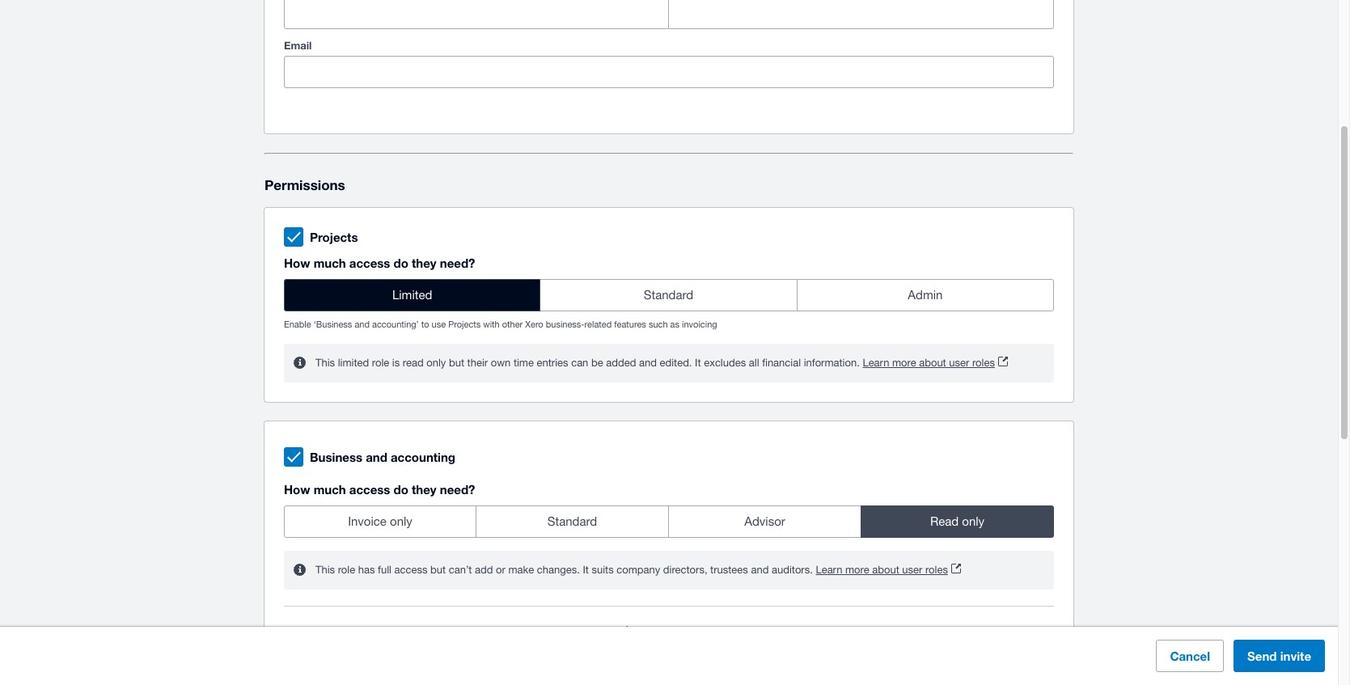 Task type: describe. For each thing, give the bounding box(es) containing it.
learn more about user roles link for projects
[[863, 354, 1008, 373]]

1 vertical spatial roles
[[926, 564, 948, 576]]

add
[[475, 564, 493, 576]]

this role has full access but can't add or make changes. it suits company directors, trustees and auditors. learn more about user roles
[[316, 564, 948, 576]]

email
[[284, 39, 312, 52]]

1 horizontal spatial read
[[930, 515, 959, 528]]

0 horizontal spatial read only
[[632, 624, 687, 638]]

do for projects
[[394, 256, 409, 270]]

how for business and accounting
[[284, 482, 310, 497]]

they for projects
[[412, 256, 437, 270]]

xero
[[525, 320, 543, 329]]

entries
[[537, 357, 568, 369]]

as
[[670, 320, 680, 329]]

option group containing limited
[[284, 279, 1054, 312]]

0 horizontal spatial projects
[[310, 230, 358, 244]]

all
[[749, 357, 759, 369]]

and right business on the bottom of the page
[[366, 450, 387, 465]]

enable
[[284, 320, 311, 329]]

use
[[432, 320, 446, 329]]

0 vertical spatial learn
[[863, 357, 890, 369]]

can't
[[449, 564, 472, 576]]

1 vertical spatial learn
[[816, 564, 843, 576]]

company
[[617, 564, 660, 576]]

much for business and accounting
[[314, 482, 346, 497]]

changes.
[[537, 564, 580, 576]]

2 vertical spatial access
[[394, 564, 428, 576]]

and right 'business
[[355, 320, 370, 329]]

learn more about user roles link for business and accounting
[[816, 561, 961, 580]]

1 horizontal spatial more
[[892, 357, 916, 369]]

be
[[591, 357, 603, 369]]

own
[[491, 357, 511, 369]]

1 vertical spatial role
[[338, 564, 355, 576]]

1 vertical spatial but
[[431, 564, 446, 576]]

sales
[[284, 626, 311, 639]]

1 horizontal spatial it
[[695, 357, 701, 369]]

auditors.
[[772, 564, 813, 576]]

has
[[358, 564, 375, 576]]

enable 'business and accounting' to use projects with other xero business-related features such as invoicing
[[284, 320, 717, 329]]

and right sales
[[314, 626, 333, 639]]

much for projects
[[314, 256, 346, 270]]

admin
[[908, 288, 943, 302]]

they for business and accounting
[[412, 482, 437, 497]]

this for projects
[[316, 357, 335, 369]]

or
[[496, 564, 506, 576]]

can
[[571, 357, 589, 369]]

and right the added
[[639, 357, 657, 369]]

limited
[[392, 288, 432, 302]]

read
[[403, 357, 424, 369]]

this for business and accounting
[[316, 564, 335, 576]]



Task type: locate. For each thing, give the bounding box(es) containing it.
more
[[892, 357, 916, 369], [846, 564, 870, 576]]

1 vertical spatial option group
[[284, 506, 1054, 538]]

1 horizontal spatial role
[[372, 357, 389, 369]]

0 horizontal spatial read
[[632, 624, 661, 638]]

how much access do they need? up invoice only
[[284, 482, 475, 497]]

it right edited.
[[695, 357, 701, 369]]

they
[[412, 256, 437, 270], [412, 482, 437, 497]]

0 horizontal spatial it
[[583, 564, 589, 576]]

1 they from the top
[[412, 256, 437, 270]]

2 much from the top
[[314, 482, 346, 497]]

1 option group from the top
[[284, 279, 1054, 312]]

0 horizontal spatial roles
[[926, 564, 948, 576]]

group
[[284, 0, 1054, 29]]

0 vertical spatial do
[[394, 256, 409, 270]]

1 how much access do they need? from the top
[[284, 256, 475, 270]]

1 vertical spatial how much access do they need?
[[284, 482, 475, 497]]

learn right auditors. on the right of page
[[816, 564, 843, 576]]

they down accounting
[[412, 482, 437, 497]]

do down business and accounting
[[394, 482, 409, 497]]

cancel button
[[1157, 640, 1224, 672]]

standard for advisor
[[548, 515, 597, 528]]

1 horizontal spatial about
[[919, 357, 946, 369]]

1 vertical spatial projects
[[448, 320, 481, 329]]

and right trustees
[[751, 564, 769, 576]]

0 horizontal spatial more
[[846, 564, 870, 576]]

this left limited
[[316, 357, 335, 369]]

how much access do they need? for business and accounting
[[284, 482, 475, 497]]

is
[[392, 357, 400, 369]]

0 vertical spatial roles
[[973, 357, 995, 369]]

projects
[[310, 230, 358, 244], [448, 320, 481, 329]]

added
[[606, 357, 636, 369]]

0 vertical spatial option group
[[284, 279, 1054, 312]]

2 option group from the top
[[284, 506, 1054, 538]]

do for business and accounting
[[394, 482, 409, 497]]

but left their
[[449, 357, 464, 369]]

read only inside 'option group'
[[930, 515, 985, 528]]

how much access do they need? for projects
[[284, 256, 475, 270]]

0 vertical spatial much
[[314, 256, 346, 270]]

1 vertical spatial learn more about user roles link
[[816, 561, 961, 580]]

access up accounting'
[[349, 256, 390, 270]]

0 vertical spatial about
[[919, 357, 946, 369]]

1 vertical spatial it
[[583, 564, 589, 576]]

such
[[649, 320, 668, 329]]

read only
[[930, 515, 985, 528], [632, 624, 687, 638]]

2 this from the top
[[316, 564, 335, 576]]

Last name field
[[669, 0, 1053, 28]]

1 vertical spatial about
[[872, 564, 900, 576]]

0 vertical spatial read only
[[930, 515, 985, 528]]

1 this from the top
[[316, 357, 335, 369]]

2 do from the top
[[394, 482, 409, 497]]

1 vertical spatial read
[[632, 624, 661, 638]]

access
[[349, 256, 390, 270], [349, 482, 390, 497], [394, 564, 428, 576]]

send
[[1248, 649, 1277, 664]]

standard for admin
[[644, 288, 694, 302]]

0 vertical spatial how
[[284, 256, 310, 270]]

access up invoice
[[349, 482, 390, 497]]

projects right use
[[448, 320, 481, 329]]

roles
[[973, 357, 995, 369], [926, 564, 948, 576]]

with
[[483, 320, 500, 329]]

access for projects
[[349, 256, 390, 270]]

user
[[949, 357, 970, 369], [902, 564, 923, 576]]

role left is
[[372, 357, 389, 369]]

it
[[695, 357, 701, 369], [583, 564, 589, 576]]

limited
[[338, 357, 369, 369]]

0 vertical spatial projects
[[310, 230, 358, 244]]

0 horizontal spatial role
[[338, 564, 355, 576]]

First name field
[[285, 0, 668, 28]]

1 horizontal spatial user
[[949, 357, 970, 369]]

0 horizontal spatial but
[[431, 564, 446, 576]]

0 vertical spatial standard
[[644, 288, 694, 302]]

business-
[[546, 320, 585, 329]]

projects down permissions
[[310, 230, 358, 244]]

to
[[421, 320, 429, 329]]

2 they from the top
[[412, 482, 437, 497]]

advisor
[[745, 515, 786, 528]]

only
[[427, 357, 446, 369], [390, 515, 413, 528], [962, 515, 985, 528], [664, 624, 687, 638]]

need? up use
[[440, 256, 475, 270]]

role
[[372, 357, 389, 369], [338, 564, 355, 576]]

how
[[284, 256, 310, 270], [284, 482, 310, 497]]

1 vertical spatial read only
[[632, 624, 687, 638]]

directors,
[[663, 564, 708, 576]]

send invite
[[1248, 649, 1312, 664]]

0 horizontal spatial learn
[[816, 564, 843, 576]]

this left has
[[316, 564, 335, 576]]

how much access do they need?
[[284, 256, 475, 270], [284, 482, 475, 497]]

0 horizontal spatial about
[[872, 564, 900, 576]]

access right full
[[394, 564, 428, 576]]

2 how much access do they need? from the top
[[284, 482, 475, 497]]

permissions
[[265, 176, 345, 193]]

0 vertical spatial read
[[930, 515, 959, 528]]

business
[[310, 450, 362, 465]]

0 vertical spatial it
[[695, 357, 701, 369]]

cancel
[[1170, 649, 1211, 664]]

0 vertical spatial role
[[372, 357, 389, 369]]

option group
[[284, 279, 1054, 312], [284, 506, 1054, 538]]

make
[[508, 564, 534, 576]]

much
[[314, 256, 346, 270], [314, 482, 346, 497]]

how down business on the bottom of the page
[[284, 482, 310, 497]]

and
[[355, 320, 370, 329], [639, 357, 657, 369], [366, 450, 387, 465], [751, 564, 769, 576], [314, 626, 333, 639]]

invite
[[1281, 649, 1312, 664]]

this limited role is read only but their own time entries can be added and edited. it excludes all financial information. learn more about user roles
[[316, 357, 995, 369]]

0 vertical spatial this
[[316, 357, 335, 369]]

0 vertical spatial they
[[412, 256, 437, 270]]

0 vertical spatial access
[[349, 256, 390, 270]]

1 do from the top
[[394, 256, 409, 270]]

'business
[[314, 320, 352, 329]]

related
[[585, 320, 612, 329]]

more right auditors. on the right of page
[[846, 564, 870, 576]]

1 how from the top
[[284, 256, 310, 270]]

standard
[[644, 288, 694, 302], [548, 515, 597, 528]]

0 vertical spatial need?
[[440, 256, 475, 270]]

1 horizontal spatial standard
[[644, 288, 694, 302]]

option group up as
[[284, 279, 1054, 312]]

1 vertical spatial do
[[394, 482, 409, 497]]

edited.
[[660, 357, 692, 369]]

0 vertical spatial but
[[449, 357, 464, 369]]

features
[[614, 320, 646, 329]]

this
[[316, 357, 335, 369], [316, 564, 335, 576]]

do
[[394, 256, 409, 270], [394, 482, 409, 497]]

0 horizontal spatial standard
[[548, 515, 597, 528]]

1 horizontal spatial roles
[[973, 357, 995, 369]]

learn more about user roles link
[[863, 354, 1008, 373], [816, 561, 961, 580]]

1 vertical spatial much
[[314, 482, 346, 497]]

Email email field
[[285, 57, 1053, 87]]

full
[[378, 564, 392, 576]]

1 vertical spatial they
[[412, 482, 437, 497]]

business and accounting
[[310, 450, 456, 465]]

more down admin at the right
[[892, 357, 916, 369]]

1 horizontal spatial projects
[[448, 320, 481, 329]]

read
[[930, 515, 959, 528], [632, 624, 661, 638]]

learn
[[863, 357, 890, 369], [816, 564, 843, 576]]

1 vertical spatial user
[[902, 564, 923, 576]]

1 much from the top
[[314, 256, 346, 270]]

purchases
[[336, 626, 388, 639]]

need? for business and accounting
[[440, 482, 475, 497]]

about
[[919, 357, 946, 369], [872, 564, 900, 576]]

2 need? from the top
[[440, 482, 475, 497]]

1 vertical spatial standard
[[548, 515, 597, 528]]

much down business on the bottom of the page
[[314, 482, 346, 497]]

invoice
[[348, 515, 387, 528]]

financial
[[762, 357, 801, 369]]

1 need? from the top
[[440, 256, 475, 270]]

0 vertical spatial how much access do they need?
[[284, 256, 475, 270]]

1 vertical spatial need?
[[440, 482, 475, 497]]

send invite button
[[1234, 640, 1325, 672]]

standard up changes.
[[548, 515, 597, 528]]

0 horizontal spatial user
[[902, 564, 923, 576]]

0 vertical spatial user
[[949, 357, 970, 369]]

invoice only
[[348, 515, 413, 528]]

excludes
[[704, 357, 746, 369]]

how up the enable
[[284, 256, 310, 270]]

need? for projects
[[440, 256, 475, 270]]

other
[[502, 320, 523, 329]]

time
[[514, 357, 534, 369]]

0 vertical spatial learn more about user roles link
[[863, 354, 1008, 373]]

accounting'
[[372, 320, 419, 329]]

their
[[467, 357, 488, 369]]

but
[[449, 357, 464, 369], [431, 564, 446, 576]]

how for projects
[[284, 256, 310, 270]]

0 vertical spatial more
[[892, 357, 916, 369]]

but left "can't"
[[431, 564, 446, 576]]

1 horizontal spatial but
[[449, 357, 464, 369]]

option group containing invoice only
[[284, 506, 1054, 538]]

access for business and accounting
[[349, 482, 390, 497]]

1 vertical spatial how
[[284, 482, 310, 497]]

1 vertical spatial more
[[846, 564, 870, 576]]

option group up directors,
[[284, 506, 1054, 538]]

do up limited
[[394, 256, 409, 270]]

information.
[[804, 357, 860, 369]]

need? down accounting
[[440, 482, 475, 497]]

1 horizontal spatial learn
[[863, 357, 890, 369]]

1 horizontal spatial read only
[[930, 515, 985, 528]]

suits
[[592, 564, 614, 576]]

need?
[[440, 256, 475, 270], [440, 482, 475, 497]]

1 vertical spatial this
[[316, 564, 335, 576]]

they up limited
[[412, 256, 437, 270]]

role left has
[[338, 564, 355, 576]]

standard up as
[[644, 288, 694, 302]]

learn right information.
[[863, 357, 890, 369]]

1 vertical spatial access
[[349, 482, 390, 497]]

2 how from the top
[[284, 482, 310, 497]]

sales and purchases
[[284, 626, 388, 639]]

trustees
[[711, 564, 748, 576]]

much up 'business
[[314, 256, 346, 270]]

how much access do they need? up limited
[[284, 256, 475, 270]]

accounting
[[391, 450, 456, 465]]

it left suits in the bottom left of the page
[[583, 564, 589, 576]]

invoicing
[[682, 320, 717, 329]]



Task type: vqa. For each thing, say whether or not it's contained in the screenshot.
Projects's THEY
yes



